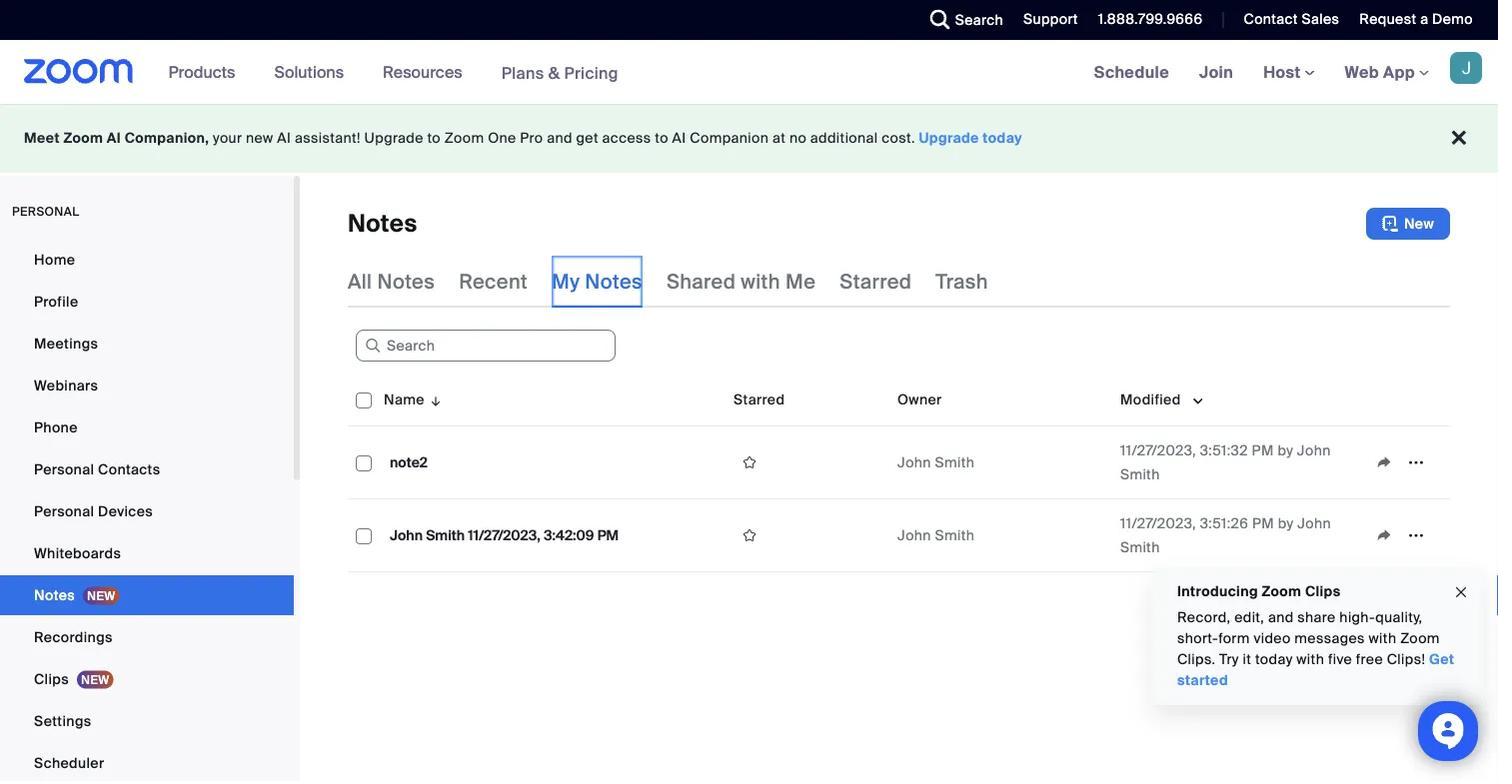 Task type: locate. For each thing, give the bounding box(es) containing it.
0 vertical spatial clips
[[1306, 582, 1341, 601]]

11/27/2023, left the 3:42:09
[[468, 526, 541, 545]]

home
[[34, 250, 75, 269]]

2 vertical spatial with
[[1297, 651, 1325, 669]]

products button
[[169, 40, 244, 104]]

pm inside 11/27/2023, 3:51:32 pm by john smith
[[1252, 441, 1274, 460]]

additional
[[811, 129, 878, 147]]

schedule
[[1094, 61, 1170, 82]]

upgrade
[[364, 129, 424, 147], [919, 129, 980, 147]]

personal down phone
[[34, 460, 94, 479]]

upgrade down product information navigation
[[364, 129, 424, 147]]

web
[[1345, 61, 1380, 82]]

1 horizontal spatial today
[[1256, 651, 1293, 669]]

application for 11/27/2023, 3:51:32 pm by john smith
[[1369, 448, 1443, 478]]

0 vertical spatial starred
[[840, 269, 912, 294]]

0 horizontal spatial to
[[427, 129, 441, 147]]

1 vertical spatial starred
[[734, 390, 785, 409]]

with up free
[[1369, 630, 1397, 648]]

clips up settings
[[34, 670, 69, 689]]

2 by from the top
[[1279, 514, 1294, 533]]

0 vertical spatial and
[[547, 129, 573, 147]]

1 horizontal spatial starred
[[840, 269, 912, 294]]

11/27/2023, inside 11/27/2023, 3:51:32 pm by john smith
[[1121, 441, 1197, 460]]

share image
[[1369, 454, 1401, 472]]

banner
[[0, 40, 1499, 105]]

personal devices
[[34, 502, 153, 521]]

0 horizontal spatial starred
[[734, 390, 785, 409]]

pm
[[1252, 441, 1274, 460], [1253, 514, 1275, 533], [598, 526, 619, 545]]

11/27/2023, down modified
[[1121, 441, 1197, 460]]

and
[[547, 129, 573, 147], [1269, 609, 1294, 627]]

0 horizontal spatial and
[[547, 129, 573, 147]]

starred up note2 unstarred icon
[[734, 390, 785, 409]]

john inside button
[[390, 526, 423, 545]]

with
[[741, 269, 781, 294], [1369, 630, 1397, 648], [1297, 651, 1325, 669]]

zoom
[[63, 129, 103, 147], [445, 129, 484, 147], [1262, 582, 1302, 601], [1401, 630, 1441, 648]]

note2 unstarred image
[[734, 454, 766, 472]]

0 horizontal spatial upgrade
[[364, 129, 424, 147]]

solutions button
[[274, 40, 353, 104]]

pm inside 11/27/2023, 3:51:26 pm by john smith
[[1253, 514, 1275, 533]]

edit,
[[1235, 609, 1265, 627]]

try
[[1220, 651, 1240, 669]]

record, edit, and share high-quality, short-form video messages with zoom clips. try it today with five free clips!
[[1178, 609, 1441, 669]]

zoom up edit,
[[1262, 582, 1302, 601]]

search
[[956, 10, 1004, 29]]

web app
[[1345, 61, 1416, 82]]

settings
[[34, 712, 91, 731]]

scheduler
[[34, 754, 104, 773]]

ai right new
[[277, 129, 291, 147]]

profile picture image
[[1451, 52, 1483, 84]]

pm right the 3:42:09
[[598, 526, 619, 545]]

personal for personal devices
[[34, 502, 94, 521]]

to
[[427, 129, 441, 147], [655, 129, 669, 147]]

personal up whiteboards
[[34, 502, 94, 521]]

1 vertical spatial personal
[[34, 502, 94, 521]]

3:51:26
[[1200, 514, 1249, 533]]

with left me
[[741, 269, 781, 294]]

11/27/2023, left 3:51:26
[[1121, 514, 1197, 533]]

companion,
[[125, 129, 209, 147]]

0 horizontal spatial ai
[[107, 129, 121, 147]]

get started
[[1178, 651, 1455, 690]]

one
[[488, 129, 517, 147]]

web app button
[[1345, 61, 1430, 82]]

zoom up clips!
[[1401, 630, 1441, 648]]

to down resources dropdown button
[[427, 129, 441, 147]]

personal
[[34, 460, 94, 479], [34, 502, 94, 521]]

my
[[552, 269, 580, 294]]

1 personal from the top
[[34, 460, 94, 479]]

shared
[[667, 269, 736, 294]]

by inside 11/27/2023, 3:51:26 pm by john smith
[[1279, 514, 1294, 533]]

john smith for 11/27/2023, 3:51:32 pm by john smith
[[898, 453, 975, 472]]

zoom inside record, edit, and share high-quality, short-form video messages with zoom clips. try it today with five free clips!
[[1401, 630, 1441, 648]]

recordings
[[34, 628, 113, 647]]

trash
[[936, 269, 989, 294]]

get
[[1430, 651, 1455, 669]]

introducing
[[1178, 582, 1259, 601]]

me
[[786, 269, 816, 294]]

form
[[1219, 630, 1250, 648]]

clips.
[[1178, 651, 1216, 669]]

share
[[1298, 609, 1336, 627]]

0 vertical spatial today
[[983, 129, 1023, 147]]

messages
[[1295, 630, 1366, 648]]

0 horizontal spatial with
[[741, 269, 781, 294]]

0 vertical spatial personal
[[34, 460, 94, 479]]

all notes
[[348, 269, 435, 294]]

today
[[983, 129, 1023, 147], [1256, 651, 1293, 669]]

support
[[1024, 10, 1079, 28]]

quality,
[[1376, 609, 1423, 627]]

0 vertical spatial by
[[1278, 441, 1294, 460]]

phone
[[34, 418, 78, 437]]

ai left companion,
[[107, 129, 121, 147]]

2 personal from the top
[[34, 502, 94, 521]]

1 vertical spatial and
[[1269, 609, 1294, 627]]

2 horizontal spatial ai
[[672, 129, 686, 147]]

today inside meet zoom ai companion, footer
[[983, 129, 1023, 147]]

contact sales link
[[1229, 0, 1345, 40], [1244, 10, 1340, 28]]

modified
[[1121, 390, 1181, 409]]

3:42:09
[[544, 526, 594, 545]]

1 upgrade from the left
[[364, 129, 424, 147]]

meetings link
[[0, 324, 294, 364]]

2 horizontal spatial with
[[1369, 630, 1397, 648]]

and up video
[[1269, 609, 1294, 627]]

host
[[1264, 61, 1305, 82]]

application containing name
[[348, 374, 1451, 573]]

zoom left one
[[445, 129, 484, 147]]

plans
[[502, 62, 544, 83]]

more options for note2 image
[[1401, 454, 1433, 472]]

solutions
[[274, 61, 344, 82]]

starred right me
[[840, 269, 912, 294]]

request a demo link
[[1345, 0, 1499, 40], [1360, 10, 1474, 28]]

john smith for 11/27/2023, 3:51:26 pm by john smith
[[898, 526, 975, 545]]

pm for 3:51:26
[[1253, 514, 1275, 533]]

0 vertical spatial with
[[741, 269, 781, 294]]

1 horizontal spatial clips
[[1306, 582, 1341, 601]]

with down messages
[[1297, 651, 1325, 669]]

0 vertical spatial john smith
[[898, 453, 975, 472]]

john smith 11/27/2023, 3:42:09 pm
[[390, 526, 619, 545]]

1 horizontal spatial to
[[655, 129, 669, 147]]

personal menu menu
[[0, 240, 294, 782]]

pm right 3:51:26
[[1253, 514, 1275, 533]]

1 by from the top
[[1278, 441, 1294, 460]]

john inside 11/27/2023, 3:51:26 pm by john smith
[[1298, 514, 1332, 533]]

notes up recordings
[[34, 586, 75, 605]]

notes
[[348, 208, 418, 239], [377, 269, 435, 294], [585, 269, 643, 294], [34, 586, 75, 605]]

ai
[[107, 129, 121, 147], [277, 129, 291, 147], [672, 129, 686, 147]]

clips
[[1306, 582, 1341, 601], [34, 670, 69, 689]]

by for 3:51:32
[[1278, 441, 1294, 460]]

recent
[[459, 269, 528, 294]]

join link
[[1185, 40, 1249, 104]]

upgrade right cost.
[[919, 129, 980, 147]]

1 john smith from the top
[[898, 453, 975, 472]]

1 vertical spatial today
[[1256, 651, 1293, 669]]

11/27/2023, for 11/27/2023, 3:51:32 pm by john smith
[[1121, 441, 1197, 460]]

11/27/2023, inside 11/27/2023, 3:51:26 pm by john smith
[[1121, 514, 1197, 533]]

3 ai from the left
[[672, 129, 686, 147]]

john smith
[[898, 453, 975, 472], [898, 526, 975, 545]]

and left the get
[[547, 129, 573, 147]]

shared with me
[[667, 269, 816, 294]]

1.888.799.9666 button
[[1084, 0, 1208, 40], [1099, 10, 1203, 28]]

2 ai from the left
[[277, 129, 291, 147]]

1 horizontal spatial and
[[1269, 609, 1294, 627]]

today inside record, edit, and share high-quality, short-form video messages with zoom clips. try it today with five free clips!
[[1256, 651, 1293, 669]]

0 horizontal spatial clips
[[34, 670, 69, 689]]

1 vertical spatial john smith
[[898, 526, 975, 545]]

1 vertical spatial by
[[1279, 514, 1294, 533]]

application
[[348, 374, 1451, 573], [1369, 448, 1443, 478], [1369, 521, 1443, 551]]

john
[[1298, 441, 1331, 460], [898, 453, 932, 472], [1298, 514, 1332, 533], [390, 526, 423, 545], [898, 526, 932, 545]]

1 horizontal spatial upgrade
[[919, 129, 980, 147]]

contact sales
[[1244, 10, 1340, 28]]

1 vertical spatial clips
[[34, 670, 69, 689]]

1 horizontal spatial ai
[[277, 129, 291, 147]]

by inside 11/27/2023, 3:51:32 pm by john smith
[[1278, 441, 1294, 460]]

pm right 3:51:32
[[1252, 441, 1274, 460]]

resources button
[[383, 40, 472, 104]]

pm inside button
[[598, 526, 619, 545]]

by right 3:51:32
[[1278, 441, 1294, 460]]

demo
[[1433, 10, 1474, 28]]

to right access in the top of the page
[[655, 129, 669, 147]]

meetings navigation
[[1079, 40, 1499, 105]]

2 john smith from the top
[[898, 526, 975, 545]]

upgrade today link
[[919, 129, 1023, 147]]

11/27/2023,
[[1121, 441, 1197, 460], [1121, 514, 1197, 533], [468, 526, 541, 545]]

ai left companion
[[672, 129, 686, 147]]

john smith 11/27/2023, 3:42:09 pm unstarred image
[[734, 527, 766, 545]]

0 horizontal spatial today
[[983, 129, 1023, 147]]

zoom right meet
[[63, 129, 103, 147]]

clips up share
[[1306, 582, 1341, 601]]

by right 3:51:26
[[1279, 514, 1294, 533]]

11/27/2023, 3:51:26 pm by john smith
[[1121, 514, 1332, 557]]

webinars
[[34, 376, 98, 395]]



Task type: describe. For each thing, give the bounding box(es) containing it.
owner
[[898, 390, 942, 409]]

get started link
[[1178, 651, 1455, 690]]

name
[[384, 390, 425, 409]]

notes link
[[0, 576, 294, 616]]

personal for personal contacts
[[34, 460, 94, 479]]

resources
[[383, 61, 463, 82]]

high-
[[1340, 609, 1376, 627]]

sales
[[1302, 10, 1340, 28]]

request a demo
[[1360, 10, 1474, 28]]

smith inside 11/27/2023, 3:51:26 pm by john smith
[[1121, 538, 1161, 557]]

product information navigation
[[154, 40, 634, 105]]

companion
[[690, 129, 769, 147]]

pricing
[[564, 62, 619, 83]]

tabs of all notes page tab list
[[348, 256, 989, 308]]

join
[[1200, 61, 1234, 82]]

access
[[602, 129, 651, 147]]

arrow down image
[[425, 388, 443, 412]]

pm for 3:51:32
[[1252, 441, 1274, 460]]

clips!
[[1388, 651, 1426, 669]]

personal devices link
[[0, 492, 294, 532]]

your
[[213, 129, 242, 147]]

home link
[[0, 240, 294, 280]]

clips inside clips link
[[34, 670, 69, 689]]

all
[[348, 269, 372, 294]]

assistant!
[[295, 129, 361, 147]]

Search text field
[[356, 330, 616, 362]]

no
[[790, 129, 807, 147]]

1 vertical spatial with
[[1369, 630, 1397, 648]]

pro
[[520, 129, 543, 147]]

settings link
[[0, 702, 294, 742]]

clips link
[[0, 660, 294, 700]]

meet zoom ai companion, footer
[[0, 104, 1499, 173]]

five
[[1329, 651, 1353, 669]]

notes right all
[[377, 269, 435, 294]]

note2 button
[[384, 450, 434, 476]]

11/27/2023, for 11/27/2023, 3:51:26 pm by john smith
[[1121, 514, 1197, 533]]

webinars link
[[0, 366, 294, 406]]

smith inside button
[[426, 526, 465, 545]]

with inside tabs of all notes page tab list
[[741, 269, 781, 294]]

note2
[[390, 453, 428, 472]]

meetings
[[34, 334, 98, 353]]

it
[[1243, 651, 1252, 669]]

request
[[1360, 10, 1417, 28]]

notes right my
[[585, 269, 643, 294]]

and inside record, edit, and share high-quality, short-form video messages with zoom clips. try it today with five free clips!
[[1269, 609, 1294, 627]]

record,
[[1178, 609, 1231, 627]]

whiteboards
[[34, 544, 121, 563]]

2 to from the left
[[655, 129, 669, 147]]

recordings link
[[0, 618, 294, 658]]

free
[[1357, 651, 1384, 669]]

new
[[246, 129, 274, 147]]

cost.
[[882, 129, 916, 147]]

phone link
[[0, 408, 294, 448]]

3:51:32
[[1200, 441, 1249, 460]]

search button
[[916, 0, 1009, 40]]

personal
[[12, 204, 79, 219]]

a
[[1421, 10, 1429, 28]]

zoom logo image
[[24, 59, 134, 84]]

get
[[576, 129, 599, 147]]

1.888.799.9666
[[1099, 10, 1203, 28]]

and inside meet zoom ai companion, footer
[[547, 129, 573, 147]]

host button
[[1264, 61, 1315, 82]]

started
[[1178, 672, 1229, 690]]

my notes
[[552, 269, 643, 294]]

profile
[[34, 292, 78, 311]]

banner containing products
[[0, 40, 1499, 105]]

meet
[[24, 129, 60, 147]]

close image
[[1454, 582, 1470, 605]]

1 ai from the left
[[107, 129, 121, 147]]

meet zoom ai companion, your new ai assistant! upgrade to zoom one pro and get access to ai companion at no additional cost. upgrade today
[[24, 129, 1023, 147]]

short-
[[1178, 630, 1219, 648]]

contacts
[[98, 460, 160, 479]]

personal contacts
[[34, 460, 160, 479]]

11/27/2023, inside button
[[468, 526, 541, 545]]

new button
[[1367, 208, 1451, 240]]

personal contacts link
[[0, 450, 294, 490]]

video
[[1254, 630, 1291, 648]]

application for 11/27/2023, 3:51:26 pm by john smith
[[1369, 521, 1443, 551]]

at
[[773, 129, 786, 147]]

by for 3:51:26
[[1279, 514, 1294, 533]]

smith inside 11/27/2023, 3:51:32 pm by john smith
[[1121, 465, 1161, 484]]

starred inside tabs of all notes page tab list
[[840, 269, 912, 294]]

notes up all notes
[[348, 208, 418, 239]]

schedule link
[[1079, 40, 1185, 104]]

&
[[549, 62, 560, 83]]

john inside 11/27/2023, 3:51:32 pm by john smith
[[1298, 441, 1331, 460]]

contact
[[1244, 10, 1299, 28]]

2 upgrade from the left
[[919, 129, 980, 147]]

notes inside notes link
[[34, 586, 75, 605]]

whiteboards link
[[0, 534, 294, 574]]

share image
[[1369, 527, 1401, 545]]

1 to from the left
[[427, 129, 441, 147]]

1 horizontal spatial with
[[1297, 651, 1325, 669]]

new
[[1405, 214, 1435, 233]]

plans & pricing
[[502, 62, 619, 83]]

more options for john smith 11/27/2023, 3:42:09 pm image
[[1401, 527, 1433, 545]]

app
[[1384, 61, 1416, 82]]



Task type: vqa. For each thing, say whether or not it's contained in the screenshot.
add image
no



